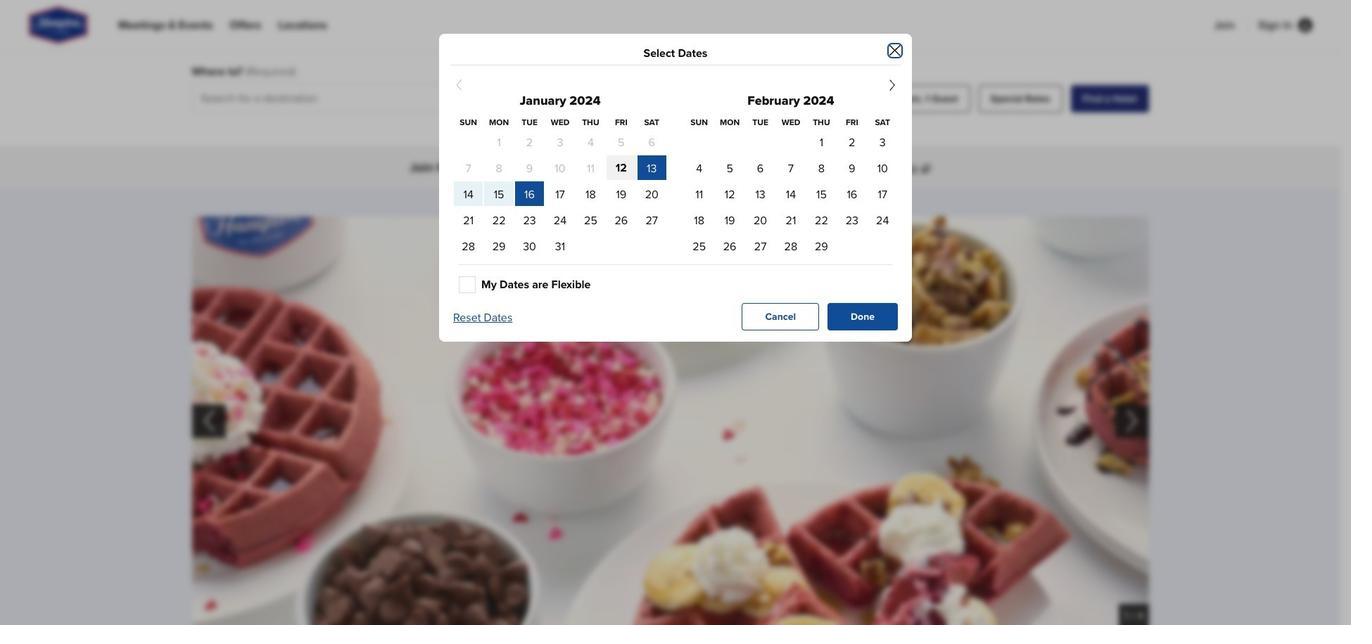 Task type: vqa. For each thing, say whether or not it's contained in the screenshot.
Where to?. Begin typing to filter results. field
no



Task type: locate. For each thing, give the bounding box(es) containing it.
grid
[[453, 116, 667, 259], [684, 116, 898, 259]]

breakfast food image
[[192, 217, 1149, 626]]

None checkbox
[[459, 277, 476, 294]]

outdoor patio image
[[1149, 217, 1352, 626]]

hampton by hilton image
[[28, 6, 107, 45]]

0 horizontal spatial grid
[[453, 116, 667, 259]]

none checkbox inside 'select dates' dialog
[[459, 277, 476, 294]]

2 grid from the left
[[684, 116, 898, 259]]

1 horizontal spatial grid
[[684, 116, 898, 259]]



Task type: describe. For each thing, give the bounding box(es) containing it.
select dates dialog
[[439, 34, 912, 342]]

1 grid from the left
[[453, 116, 667, 259]]

select dates element
[[462, 48, 890, 59]]



